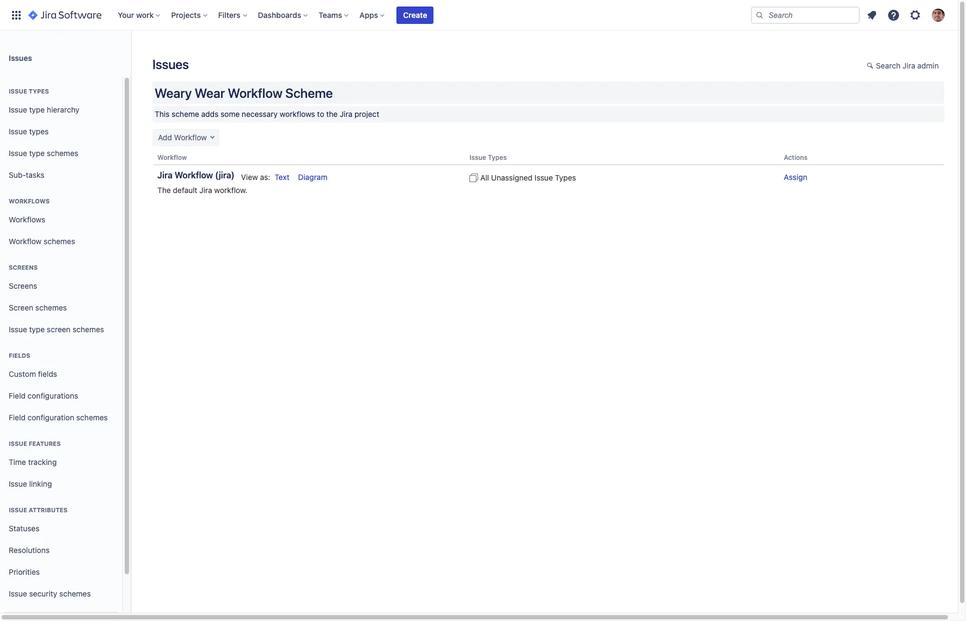 Task type: describe. For each thing, give the bounding box(es) containing it.
priorities link
[[4, 562, 118, 584]]

resolutions
[[9, 546, 50, 555]]

notifications image
[[865, 8, 878, 22]]

issue linking link
[[4, 474, 118, 496]]

issue for issue type schemes link
[[9, 148, 27, 158]]

screen
[[9, 303, 33, 312]]

issue type screen schemes link
[[4, 319, 118, 341]]

issue features group
[[4, 429, 118, 499]]

screens for screens link
[[9, 281, 37, 291]]

assign
[[784, 173, 807, 182]]

field configuration schemes link
[[4, 407, 118, 429]]

sub-tasks link
[[4, 164, 118, 186]]

issue security schemes link
[[4, 584, 118, 606]]

view as:
[[241, 173, 270, 182]]

workflow up the default jira workflow.
[[175, 171, 213, 180]]

all unassigned issue types
[[480, 173, 576, 183]]

issue right unassigned
[[535, 173, 553, 183]]

1 vertical spatial types
[[488, 154, 507, 162]]

1 vertical spatial jira
[[157, 171, 173, 180]]

schemes inside "link"
[[73, 325, 104, 334]]

security
[[29, 590, 57, 599]]

issue type hierarchy
[[9, 105, 79, 114]]

time tracking
[[9, 458, 57, 467]]

dashboards
[[258, 10, 301, 19]]

admin
[[917, 61, 939, 70]]

sidebar navigation image
[[119, 44, 143, 65]]

tracking
[[28, 458, 57, 467]]

schemes inside 'workflows' group
[[44, 237, 75, 246]]

issue for issue security schemes link
[[9, 590, 27, 599]]

type for schemes
[[29, 148, 45, 158]]

field configurations
[[9, 391, 78, 401]]

search
[[876, 61, 901, 70]]

workflow down add
[[157, 154, 187, 162]]

work
[[136, 10, 154, 19]]

filters button
[[215, 6, 251, 24]]

dashboards button
[[255, 6, 312, 24]]

2 vertical spatial types
[[555, 173, 576, 183]]

search image
[[755, 11, 764, 19]]

as:
[[260, 173, 270, 182]]

settings image
[[909, 8, 922, 22]]

screen schemes
[[9, 303, 67, 312]]

issue for issue types link
[[9, 127, 27, 136]]

time tracking link
[[4, 452, 118, 474]]

banner containing your work
[[0, 0, 958, 30]]

diagram link
[[298, 173, 327, 182]]

2 horizontal spatial jira
[[903, 61, 915, 70]]

teams button
[[315, 6, 353, 24]]

tasks
[[26, 170, 44, 180]]

linking
[[29, 480, 52, 489]]

assign link
[[784, 173, 807, 182]]

fields
[[9, 352, 30, 359]]

statuses link
[[4, 518, 118, 540]]

your profile and settings image
[[932, 8, 945, 22]]

add workflow
[[158, 133, 207, 142]]

issue for issue types group
[[9, 88, 27, 95]]

custom fields
[[9, 370, 57, 379]]

search jira admin
[[876, 61, 939, 70]]

Search field
[[751, 6, 860, 24]]

projects button
[[168, 6, 212, 24]]

type for screen
[[29, 325, 45, 334]]

issue up issuetype image
[[470, 154, 486, 162]]

the default jira workflow.
[[157, 186, 247, 195]]

fields
[[38, 370, 57, 379]]

help image
[[887, 8, 900, 22]]

field configurations link
[[4, 386, 118, 407]]

your
[[118, 10, 134, 19]]

issue types link
[[4, 121, 118, 143]]

create
[[403, 10, 427, 19]]

issue types inside group
[[9, 88, 49, 95]]

attributes
[[29, 507, 67, 514]]

screens group
[[4, 253, 118, 344]]

1 horizontal spatial issues
[[152, 57, 189, 72]]

apps button
[[356, 6, 389, 24]]

text link
[[275, 173, 289, 182]]

screen
[[47, 325, 70, 334]]

workflow schemes
[[9, 237, 75, 246]]

issue type schemes
[[9, 148, 78, 158]]

field for field configurations
[[9, 391, 26, 401]]

configuration
[[28, 413, 74, 422]]

1 vertical spatial issue types
[[470, 154, 507, 162]]

issue type screen schemes
[[9, 325, 104, 334]]



Task type: vqa. For each thing, say whether or not it's contained in the screenshot.
the middle Jira
yes



Task type: locate. For each thing, give the bounding box(es) containing it.
issue for issue type hierarchy link
[[9, 105, 27, 114]]

screens
[[9, 264, 38, 271], [9, 281, 37, 291]]

filters
[[218, 10, 240, 19]]

0 horizontal spatial issues
[[9, 53, 32, 62]]

workflows link
[[4, 209, 118, 231]]

banner
[[0, 0, 958, 30]]

apps
[[360, 10, 378, 19]]

notification schemes link
[[4, 606, 118, 622]]

statuses
[[9, 524, 39, 534]]

features
[[29, 441, 61, 448]]

issue down screen
[[9, 325, 27, 334]]

schemes inside fields group
[[76, 413, 108, 422]]

schemes up notification schemes link on the left bottom of the page
[[59, 590, 91, 599]]

2 vertical spatial type
[[29, 325, 45, 334]]

issue up "sub-"
[[9, 148, 27, 158]]

1 horizontal spatial types
[[488, 154, 507, 162]]

configurations
[[28, 391, 78, 401]]

issuetype image
[[470, 174, 478, 183]]

hierarchy
[[47, 105, 79, 114]]

default
[[173, 186, 197, 195]]

field up issue features
[[9, 413, 26, 422]]

view
[[241, 173, 258, 182]]

issue down time on the bottom
[[9, 480, 27, 489]]

types up "issue type hierarchy"
[[29, 88, 49, 95]]

fields group
[[4, 341, 118, 432]]

issue for issue linking link
[[9, 480, 27, 489]]

workflow
[[174, 133, 207, 142], [157, 154, 187, 162], [175, 171, 213, 180], [9, 237, 42, 246]]

screens for screens group
[[9, 264, 38, 271]]

workflow schemes link
[[4, 231, 118, 253]]

workflows for workflows link
[[9, 215, 45, 224]]

jira left admin on the right top
[[903, 61, 915, 70]]

3 type from the top
[[29, 325, 45, 334]]

issue types
[[9, 88, 49, 95], [470, 154, 507, 162]]

jira software image
[[28, 8, 101, 22], [28, 8, 101, 22]]

type up types
[[29, 105, 45, 114]]

1 type from the top
[[29, 105, 45, 114]]

issue attributes
[[9, 507, 67, 514]]

workflow down workflows link
[[9, 237, 42, 246]]

issue types
[[9, 127, 49, 136]]

issue types up all
[[470, 154, 507, 162]]

issue left types
[[9, 127, 27, 136]]

type left screen
[[29, 325, 45, 334]]

screens up screen
[[9, 281, 37, 291]]

workflows group
[[4, 186, 118, 256]]

issue attributes group
[[4, 496, 118, 622]]

1 horizontal spatial jira
[[199, 186, 212, 195]]

0 vertical spatial workflows
[[9, 198, 50, 205]]

issue up statuses
[[9, 507, 27, 514]]

types right unassigned
[[555, 173, 576, 183]]

time
[[9, 458, 26, 467]]

2 type from the top
[[29, 148, 45, 158]]

the
[[157, 186, 171, 195]]

issue types group
[[4, 76, 118, 190]]

workflows down 'sub-tasks' at the left top of page
[[9, 198, 50, 205]]

issue up time on the bottom
[[9, 441, 27, 448]]

(jira)
[[215, 171, 235, 180]]

schemes down field configurations "link"
[[76, 413, 108, 422]]

2 vertical spatial jira
[[199, 186, 212, 195]]

your work button
[[115, 6, 165, 24]]

notification schemes
[[9, 611, 83, 621]]

teams
[[319, 10, 342, 19]]

all
[[480, 173, 489, 183]]

schemes down workflows link
[[44, 237, 75, 246]]

0 vertical spatial screens
[[9, 264, 38, 271]]

priorities
[[9, 568, 40, 577]]

2 screens from the top
[[9, 281, 37, 291]]

None text field
[[152, 82, 944, 104]]

issue linking
[[9, 480, 52, 489]]

Click to add description text field
[[152, 106, 944, 123]]

0 horizontal spatial jira
[[157, 171, 173, 180]]

projects
[[171, 10, 201, 19]]

custom fields link
[[4, 364, 118, 386]]

field down custom
[[9, 391, 26, 401]]

screen schemes link
[[4, 297, 118, 319]]

issue type schemes link
[[4, 143, 118, 164]]

workflows for 'workflows' group
[[9, 198, 50, 205]]

schemes right screen
[[73, 325, 104, 334]]

issues right sidebar navigation icon
[[152, 57, 189, 72]]

field configuration schemes
[[9, 413, 108, 422]]

schemes inside issue types group
[[47, 148, 78, 158]]

type up tasks
[[29, 148, 45, 158]]

schemes up issue type screen schemes
[[35, 303, 67, 312]]

2 field from the top
[[9, 413, 26, 422]]

2 horizontal spatial types
[[555, 173, 576, 183]]

schemes down issue security schemes link
[[51, 611, 83, 621]]

add
[[158, 133, 172, 142]]

your work
[[118, 10, 154, 19]]

create button
[[397, 6, 434, 24]]

notification
[[9, 611, 49, 621]]

0 vertical spatial issue types
[[9, 88, 49, 95]]

screens down workflow schemes at the left top of page
[[9, 264, 38, 271]]

resolutions link
[[4, 540, 118, 562]]

0 horizontal spatial types
[[29, 88, 49, 95]]

field
[[9, 391, 26, 401], [9, 413, 26, 422]]

actions
[[784, 154, 808, 162]]

workflows
[[9, 198, 50, 205], [9, 215, 45, 224]]

issues
[[9, 53, 32, 62], [152, 57, 189, 72]]

type
[[29, 105, 45, 114], [29, 148, 45, 158], [29, 325, 45, 334]]

field for field configuration schemes
[[9, 413, 26, 422]]

0 vertical spatial field
[[9, 391, 26, 401]]

issue up 'issue types'
[[9, 105, 27, 114]]

workflow.
[[214, 186, 247, 195]]

diagram
[[298, 173, 327, 182]]

1 vertical spatial screens
[[9, 281, 37, 291]]

workflow inside group
[[9, 237, 42, 246]]

jira workflow (jira)
[[157, 171, 235, 180]]

1 workflows from the top
[[9, 198, 50, 205]]

0 vertical spatial jira
[[903, 61, 915, 70]]

small image
[[867, 62, 876, 70]]

custom
[[9, 370, 36, 379]]

schemes
[[47, 148, 78, 158], [44, 237, 75, 246], [35, 303, 67, 312], [73, 325, 104, 334], [76, 413, 108, 422], [59, 590, 91, 599], [51, 611, 83, 621]]

issue
[[9, 88, 27, 95], [9, 105, 27, 114], [9, 127, 27, 136], [9, 148, 27, 158], [470, 154, 486, 162], [535, 173, 553, 183], [9, 325, 27, 334], [9, 441, 27, 448], [9, 480, 27, 489], [9, 507, 27, 514], [9, 590, 27, 599]]

issue for issue features group
[[9, 441, 27, 448]]

1 vertical spatial type
[[29, 148, 45, 158]]

1 vertical spatial workflows
[[9, 215, 45, 224]]

types
[[29, 127, 49, 136]]

0 horizontal spatial issue types
[[9, 88, 49, 95]]

jira down jira workflow (jira)
[[199, 186, 212, 195]]

1 field from the top
[[9, 391, 26, 401]]

workflows up workflow schemes at the left top of page
[[9, 215, 45, 224]]

workflow right add
[[174, 133, 207, 142]]

types inside group
[[29, 88, 49, 95]]

1 screens from the top
[[9, 264, 38, 271]]

issue security schemes
[[9, 590, 91, 599]]

issue for issue attributes group
[[9, 507, 27, 514]]

screens link
[[4, 276, 118, 297]]

1 horizontal spatial issue types
[[470, 154, 507, 162]]

jira up the
[[157, 171, 173, 180]]

issue features
[[9, 441, 61, 448]]

issue type hierarchy link
[[4, 99, 118, 121]]

text
[[275, 173, 289, 182]]

type for hierarchy
[[29, 105, 45, 114]]

types
[[29, 88, 49, 95], [488, 154, 507, 162], [555, 173, 576, 183]]

issues down appswitcher icon
[[9, 53, 32, 62]]

issue down the priorities
[[9, 590, 27, 599]]

2 workflows from the top
[[9, 215, 45, 224]]

field inside "link"
[[9, 391, 26, 401]]

0 vertical spatial types
[[29, 88, 49, 95]]

add workflow button
[[152, 129, 219, 147]]

unassigned
[[491, 173, 533, 183]]

primary element
[[7, 0, 751, 30]]

sub-tasks
[[9, 170, 44, 180]]

search jira admin link
[[861, 58, 944, 75]]

1 vertical spatial field
[[9, 413, 26, 422]]

type inside "link"
[[29, 325, 45, 334]]

schemes down issue types link
[[47, 148, 78, 158]]

screens inside screens link
[[9, 281, 37, 291]]

sub-
[[9, 170, 26, 180]]

jira
[[903, 61, 915, 70], [157, 171, 173, 180], [199, 186, 212, 195]]

issue types up "issue type hierarchy"
[[9, 88, 49, 95]]

issue for "issue type screen schemes" "link"
[[9, 325, 27, 334]]

appswitcher icon image
[[10, 8, 23, 22]]

workflow inside dropdown button
[[174, 133, 207, 142]]

issue inside "link"
[[9, 325, 27, 334]]

0 vertical spatial type
[[29, 105, 45, 114]]

issue up "issue type hierarchy"
[[9, 88, 27, 95]]

types up all
[[488, 154, 507, 162]]



